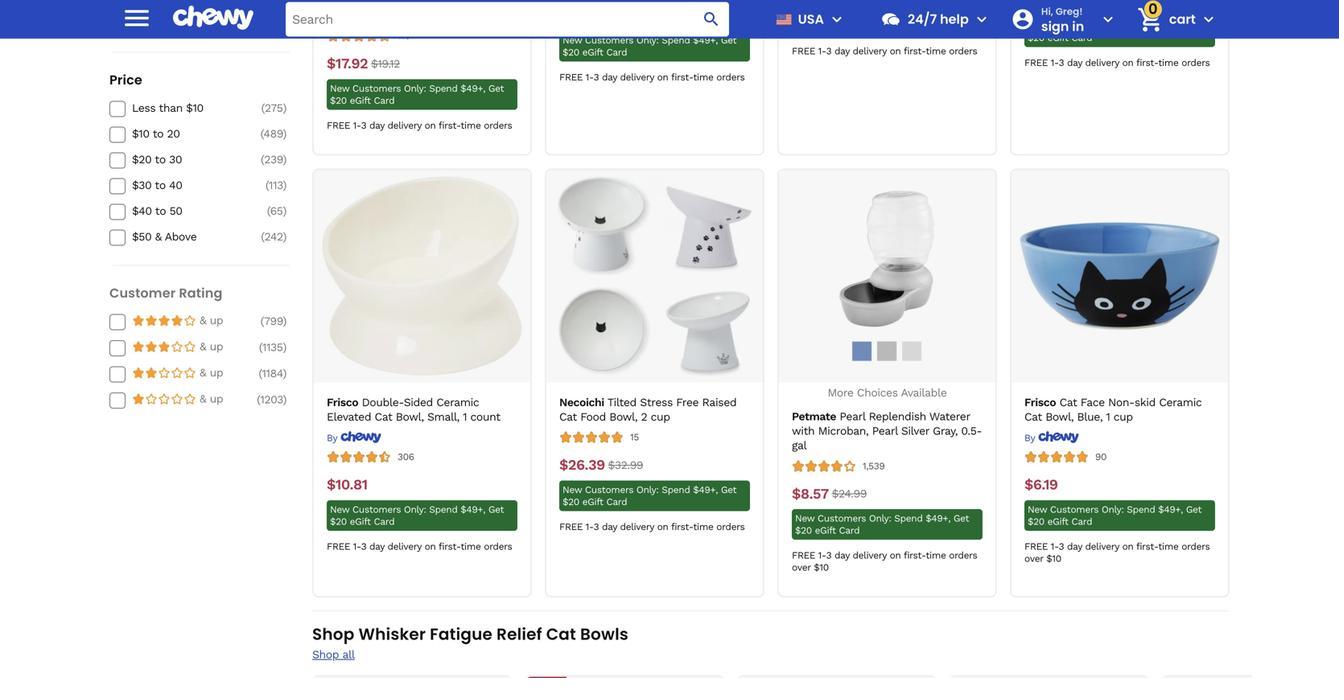 Task type: describe. For each thing, give the bounding box(es) containing it.
more choices available
[[828, 386, 947, 400]]

food
[[580, 411, 606, 424]]

account menu image
[[1098, 10, 1118, 29]]

( for 242
[[261, 230, 264, 243]]

$19.12
[[371, 57, 400, 71]]

$20 to 30 link
[[132, 152, 246, 167]]

in
[[1072, 17, 1084, 35]]

microban,
[[818, 425, 869, 438]]

more
[[828, 386, 854, 400]]

cat left blue,
[[1025, 411, 1042, 424]]

bowl, inside double-sided ceramic elevated cat bowl, small, 1 count
[[396, 411, 424, 424]]

1 inside cat face non-skid ceramic cat bowl, blue, 1 cup
[[1106, 411, 1110, 424]]

50
[[169, 204, 182, 218]]

$42.95 $52.99
[[792, 21, 876, 38]]

greg!
[[1056, 5, 1083, 18]]

less
[[132, 101, 156, 115]]

less than $10
[[132, 101, 203, 115]]

$20 down $8.57 text field at the right bottom
[[795, 525, 812, 537]]

2 list item from the left
[[737, 675, 937, 678]]

deals
[[132, 7, 161, 20]]

$52.99 text field
[[841, 21, 876, 39]]

& for ( 799 )
[[200, 314, 206, 327]]

by link up the $17.92
[[327, 10, 381, 23]]

& up for ( 799 )
[[200, 314, 223, 327]]

$10 down less
[[132, 127, 149, 140]]

less than $10 link
[[132, 101, 246, 115]]

242
[[264, 230, 283, 243]]

$20 down $17.92 'text box'
[[330, 95, 347, 106]]

$42.95 text field
[[792, 21, 838, 39]]

( for 1184
[[259, 367, 262, 380]]

$8.57
[[792, 486, 829, 502]]

help
[[940, 10, 969, 28]]

$26.39
[[559, 457, 605, 474]]

11 )
[[275, 7, 287, 20]]

$40
[[132, 204, 152, 218]]

frisco cat face non-skid ceramic cat bowl, blue, 1 cup image
[[1020, 177, 1220, 376]]

$20 up $30
[[132, 153, 152, 166]]

up for ( 1203 )
[[210, 392, 223, 406]]

count
[[470, 411, 500, 424]]

) for ( 239 )
[[283, 153, 287, 166]]

frisco for $10.81
[[327, 396, 358, 409]]

2 shop from the top
[[312, 648, 339, 662]]

choices
[[857, 386, 898, 400]]

to for $10
[[153, 127, 163, 140]]

( for 1135
[[259, 341, 262, 354]]

( 1203 )
[[257, 393, 287, 406]]

elevated
[[327, 411, 371, 424]]

1,539
[[863, 461, 885, 472]]

$40 to 50 link
[[132, 204, 246, 218]]

& for ( 1184 )
[[200, 366, 206, 379]]

1135
[[262, 341, 283, 354]]

306
[[398, 452, 414, 463]]

1 ) from the top
[[283, 7, 287, 20]]

blue,
[[1077, 411, 1103, 424]]

free 1-3 day delivery on first-time orders over $10 for 90
[[1025, 541, 1210, 565]]

items image
[[1136, 5, 1164, 34]]

cat left face
[[1060, 396, 1077, 409]]

double-
[[362, 396, 404, 409]]

20
[[167, 127, 180, 140]]

replendish
[[869, 410, 926, 423]]

new customers only: spend $49+, get $20 egift card down 306
[[330, 504, 504, 528]]

1184
[[262, 367, 283, 380]]

90
[[1095, 452, 1107, 463]]

new customers only: spend $49+, get $20 egift card down greg!
[[1028, 20, 1202, 43]]

to for $40
[[155, 204, 166, 218]]

usa button
[[769, 0, 847, 39]]

$10.81
[[327, 477, 367, 494]]

sign
[[1041, 17, 1069, 35]]

24/7 help
[[908, 10, 969, 28]]

( for 113
[[265, 179, 269, 192]]

cat face non-skid ceramic cat bowl, blue, 1 cup
[[1025, 396, 1202, 424]]

$26.39 text field
[[559, 457, 605, 475]]

) for ( 1135 )
[[283, 341, 287, 354]]

$8.57 $24.99
[[792, 486, 867, 502]]

( for 1203
[[257, 393, 260, 406]]

$10 down $8.57 text field at the right bottom
[[814, 562, 829, 574]]

2
[[641, 411, 647, 424]]

rating
[[179, 284, 223, 302]]

$20 down $26.39 text box
[[563, 497, 579, 508]]

new customers only: spend $49+, get $20 egift card down submit search image
[[563, 35, 737, 58]]

by for $10.81
[[327, 433, 337, 444]]

hi,
[[1041, 5, 1053, 18]]

customer
[[109, 284, 176, 302]]

cat for ceramic
[[375, 411, 392, 424]]

$20 down $10.81 "text box"
[[330, 516, 347, 528]]

( 489 )
[[260, 127, 287, 140]]

submit search image
[[702, 10, 721, 29]]

by for $6.19
[[1025, 433, 1035, 444]]

to for $30
[[155, 179, 166, 192]]

above
[[165, 230, 197, 243]]

customer rating
[[109, 284, 223, 302]]

ceramic inside cat face non-skid ceramic cat bowl, blue, 1 cup
[[1159, 396, 1202, 409]]

$30
[[132, 179, 152, 192]]

$17.92
[[327, 55, 368, 72]]

bowls
[[580, 624, 629, 646]]

$10 to 20 link
[[132, 127, 246, 141]]

hi, greg! sign in
[[1041, 5, 1084, 35]]

available
[[901, 386, 947, 400]]

necoichi
[[559, 396, 604, 409]]

up for ( 799 )
[[210, 314, 223, 327]]

usa
[[798, 10, 824, 28]]

$10 to 20
[[132, 127, 180, 140]]

40
[[169, 179, 182, 192]]

fatigue
[[430, 624, 493, 646]]

cart menu image
[[1199, 10, 1218, 29]]

$42.95
[[792, 21, 838, 38]]

new customers only: spend $49+, get $20 egift card down $32.99 text box
[[563, 485, 737, 508]]

stress
[[640, 396, 673, 409]]

$19.12 text field
[[371, 55, 400, 73]]

24/7 help link
[[874, 0, 969, 39]]

( for 239
[[261, 153, 264, 166]]

$10.81 text field
[[327, 477, 367, 494]]

by link for $6.19
[[1025, 431, 1079, 444]]

( 65 )
[[267, 204, 287, 218]]

Product search field
[[286, 2, 729, 37]]

113
[[269, 179, 283, 192]]

over for 1,539
[[792, 562, 811, 574]]

small,
[[427, 411, 460, 424]]

price
[[109, 71, 142, 89]]

$17.92 $19.12
[[327, 55, 400, 72]]

275
[[265, 101, 283, 115]]

$32.99
[[608, 459, 643, 472]]

0.5-
[[961, 425, 982, 438]]

) for ( 799 )
[[283, 315, 287, 328]]

silver
[[901, 425, 929, 438]]

$20 to 30
[[132, 153, 182, 166]]

chewy image for $6.19
[[1038, 431, 1079, 444]]

$40 to 50
[[132, 204, 182, 218]]



Task type: locate. For each thing, give the bounding box(es) containing it.
cup inside tilted stress free raised cat food bowl, 2 cup
[[651, 411, 670, 424]]

) up ( 489 )
[[283, 101, 287, 115]]

)
[[283, 7, 287, 20], [283, 101, 287, 115], [283, 127, 287, 140], [283, 153, 287, 166], [283, 179, 287, 192], [283, 204, 287, 218], [283, 230, 287, 243], [283, 315, 287, 328], [283, 341, 287, 354], [283, 367, 287, 380], [283, 393, 287, 406]]

cup down "non-"
[[1114, 411, 1133, 424]]

3 bowl, from the left
[[1046, 411, 1074, 424]]

( 275 )
[[261, 101, 287, 115]]

0 horizontal spatial free 1-3 day delivery on first-time orders over $10
[[792, 550, 977, 574]]

help menu image
[[972, 10, 991, 29]]

$10 right than on the top left of page
[[186, 101, 203, 115]]

0 horizontal spatial bowl,
[[396, 411, 424, 424]]

card
[[1072, 32, 1092, 43], [606, 47, 627, 58], [374, 95, 395, 106], [606, 497, 627, 508], [374, 516, 395, 528], [1072, 516, 1092, 528], [839, 525, 860, 537]]

non-
[[1108, 396, 1135, 409]]

2 & up from the top
[[200, 340, 223, 353]]

& for ( 1135 )
[[200, 340, 206, 353]]

1 vertical spatial pearl
[[872, 425, 898, 438]]

whisker
[[359, 624, 426, 646]]

delivery
[[853, 46, 887, 57], [1085, 57, 1119, 68], [620, 72, 654, 83], [387, 120, 422, 131], [620, 522, 654, 533], [387, 541, 422, 553], [1085, 541, 1119, 553], [853, 550, 887, 562]]

pearl down replendish on the right bottom of the page
[[872, 425, 898, 438]]

cat inside tilted stress free raised cat food bowl, 2 cup
[[559, 411, 577, 424]]

1 shop from the top
[[312, 624, 355, 646]]

( 113 )
[[265, 179, 287, 192]]

0 horizontal spatial over
[[792, 562, 811, 574]]

waterer
[[929, 410, 970, 423]]

cup down the stress
[[651, 411, 670, 424]]

4 up from the top
[[210, 392, 223, 406]]

( 242 )
[[261, 230, 287, 243]]

cat inside shop whisker fatigue relief cat bowls shop all
[[546, 624, 576, 646]]

11 ) from the top
[[283, 393, 287, 406]]

1 vertical spatial shop
[[312, 648, 339, 662]]

1 list item from the left
[[312, 675, 512, 678]]

list item
[[312, 675, 512, 678], [737, 675, 937, 678], [950, 675, 1149, 678]]

cat down double-
[[375, 411, 392, 424]]

double-sided ceramic elevated cat bowl, small, 1 count
[[327, 396, 500, 424]]

$50 & above link
[[132, 230, 246, 244]]

$30 to 40 link
[[132, 178, 246, 193]]

&
[[155, 230, 162, 243], [200, 314, 206, 327], [200, 340, 206, 353], [200, 366, 206, 379], [200, 392, 206, 406]]

free 1-3 day delivery on first-time orders
[[792, 46, 977, 57], [1025, 57, 1210, 68], [559, 72, 745, 83], [327, 120, 512, 131], [559, 522, 745, 533], [327, 541, 512, 553]]

raised
[[702, 396, 737, 409]]

3
[[826, 46, 832, 57], [1059, 57, 1064, 68], [594, 72, 599, 83], [361, 120, 366, 131], [594, 522, 599, 533], [361, 541, 366, 553], [1059, 541, 1064, 553], [826, 550, 832, 562]]

) up ( 1135 )
[[283, 315, 287, 328]]

bowl, for tilted stress free raised cat food bowl, 2 cup
[[609, 411, 638, 424]]

chewy image down elevated
[[340, 431, 381, 444]]

0 vertical spatial shop
[[312, 624, 355, 646]]

0 horizontal spatial pearl
[[840, 410, 865, 423]]

) down ( 275 )
[[283, 127, 287, 140]]

cat right relief
[[546, 624, 576, 646]]

10 ) from the top
[[283, 367, 287, 380]]

4 & up from the top
[[200, 392, 223, 406]]

over down $8.57 text field at the right bottom
[[792, 562, 811, 574]]

1 horizontal spatial frisco
[[1025, 396, 1056, 409]]

free 1-3 day delivery on first-time orders over $10 for 1,539
[[792, 550, 977, 574]]

$20
[[1028, 32, 1045, 43], [563, 47, 579, 58], [330, 95, 347, 106], [132, 153, 152, 166], [563, 497, 579, 508], [330, 516, 347, 528], [1028, 516, 1045, 528], [795, 525, 812, 537]]

chewy image down blue,
[[1038, 431, 1079, 444]]

) for ( 242 )
[[283, 230, 287, 243]]

1 horizontal spatial 1
[[1106, 411, 1110, 424]]

shop whisker fatigue relief cat bowls shop all
[[312, 624, 629, 662]]

1 horizontal spatial ceramic
[[1159, 396, 1202, 409]]

new customers only: spend $49+, get $20 egift card
[[1028, 20, 1202, 43], [563, 35, 737, 58], [330, 83, 504, 106], [563, 485, 737, 508], [330, 504, 504, 528], [1028, 504, 1202, 528], [795, 513, 969, 537]]

2 horizontal spatial list item
[[950, 675, 1149, 678]]

3 ) from the top
[[283, 127, 287, 140]]

1 inside double-sided ceramic elevated cat bowl, small, 1 count
[[463, 411, 467, 424]]

7 ) from the top
[[283, 230, 287, 243]]

by link for $10.81
[[327, 431, 381, 444]]

frisco left face
[[1025, 396, 1056, 409]]

1 ceramic from the left
[[436, 396, 479, 409]]

get
[[1186, 20, 1202, 31], [721, 35, 737, 46], [488, 83, 504, 94], [721, 485, 737, 496], [488, 504, 504, 516], [1186, 504, 1202, 516], [954, 513, 969, 525]]

frisco up elevated
[[327, 396, 358, 409]]

by down elevated
[[327, 433, 337, 444]]

chewy support image
[[880, 9, 901, 30]]

over for 90
[[1025, 553, 1043, 565]]

cat
[[1060, 396, 1077, 409], [375, 411, 392, 424], [559, 411, 577, 424], [1025, 411, 1042, 424], [546, 624, 576, 646]]

list
[[312, 675, 1339, 678]]

$50
[[132, 230, 152, 243]]

cat for free
[[559, 411, 577, 424]]

) up the ( 65 )
[[283, 179, 287, 192]]

$32.99 text field
[[608, 457, 643, 475]]

to left 20 at the top of the page
[[153, 127, 163, 140]]

than
[[159, 101, 183, 115]]

$24.99 text field
[[832, 486, 867, 503]]

shop
[[312, 624, 355, 646], [312, 648, 339, 662]]

bowl, for cat face non-skid ceramic cat bowl, blue, 1 cup
[[1046, 411, 1074, 424]]

pearl
[[840, 410, 865, 423], [872, 425, 898, 438]]

by link down blue,
[[1025, 431, 1079, 444]]

( 1135 )
[[259, 341, 287, 354]]

gal
[[792, 439, 807, 452]]

1 horizontal spatial cup
[[1114, 411, 1133, 424]]

up for ( 1135 )
[[210, 340, 223, 353]]

1 1 from the left
[[463, 411, 467, 424]]

0 vertical spatial pearl
[[840, 410, 865, 423]]

up for ( 1184 )
[[210, 366, 223, 379]]

$20 down hi,
[[1028, 32, 1045, 43]]

filled star image
[[132, 314, 145, 327], [158, 314, 171, 327], [145, 367, 158, 379], [183, 367, 196, 379], [132, 393, 145, 406], [158, 393, 171, 406], [183, 393, 196, 406]]

1 up from the top
[[210, 314, 223, 327]]

489
[[264, 127, 283, 140]]

by up $6.19 at the right of page
[[1025, 433, 1035, 444]]

$6.19 text field
[[1025, 477, 1058, 494]]

frisco double-sided ceramic elevated cat bowl, small, 1 count image
[[322, 177, 522, 376]]

bowl, down tilted
[[609, 411, 638, 424]]

( for 489
[[260, 127, 264, 140]]

to left 50
[[155, 204, 166, 218]]

1 horizontal spatial bowl,
[[609, 411, 638, 424]]

0 horizontal spatial 1
[[463, 411, 467, 424]]

ceramic up small,
[[436, 396, 479, 409]]

0 horizontal spatial frisco
[[327, 396, 358, 409]]

) up ( 113 )
[[283, 153, 287, 166]]

239
[[264, 153, 283, 166]]

$50 & above
[[132, 230, 197, 243]]

chewy home image
[[173, 0, 254, 36]]

( for 65
[[267, 204, 270, 218]]

& up for ( 1203 )
[[200, 392, 223, 406]]

$17.92 text field
[[327, 55, 368, 73]]

by link
[[327, 10, 381, 23], [327, 431, 381, 444], [1025, 431, 1079, 444]]

$49+,
[[1158, 20, 1183, 31], [693, 35, 718, 46], [461, 83, 485, 94], [693, 485, 718, 496], [461, 504, 485, 516], [1158, 504, 1183, 516], [926, 513, 951, 525]]

$52.99
[[841, 23, 876, 36]]

menu image
[[827, 10, 847, 29]]

necoichi tilted stress free raised cat food bowl, 2 cup image
[[555, 177, 755, 376]]

2 cup from the left
[[1114, 411, 1133, 424]]

3 & up from the top
[[200, 366, 223, 379]]

1-
[[818, 46, 826, 57], [1051, 57, 1059, 68], [586, 72, 594, 83], [353, 120, 361, 131], [586, 522, 594, 533], [353, 541, 361, 553], [1051, 541, 1059, 553], [818, 550, 826, 562]]

to left 30
[[155, 153, 166, 166]]

0 horizontal spatial chewy image
[[340, 431, 381, 444]]

1 horizontal spatial over
[[1025, 553, 1043, 565]]

1 frisco from the left
[[327, 396, 358, 409]]

1 horizontal spatial free 1-3 day delivery on first-time orders over $10
[[1025, 541, 1210, 565]]

1 right blue,
[[1106, 411, 1110, 424]]

ceramic inside double-sided ceramic elevated cat bowl, small, 1 count
[[436, 396, 479, 409]]

spend
[[1127, 20, 1155, 31], [662, 35, 690, 46], [429, 83, 458, 94], [662, 485, 690, 496], [429, 504, 458, 516], [1127, 504, 1155, 516], [894, 513, 923, 525]]

( 239 )
[[261, 153, 287, 166]]

3 list item from the left
[[950, 675, 1149, 678]]

0 horizontal spatial ceramic
[[436, 396, 479, 409]]

bowl, inside tilted stress free raised cat food bowl, 2 cup
[[609, 411, 638, 424]]

day
[[835, 46, 850, 57], [1067, 57, 1082, 68], [602, 72, 617, 83], [369, 120, 384, 131], [602, 522, 617, 533], [369, 541, 384, 553], [1067, 541, 1082, 553], [835, 550, 850, 562]]

1 horizontal spatial list item
[[737, 675, 937, 678]]

face
[[1081, 396, 1105, 409]]

tilted stress free raised cat food bowl, 2 cup
[[559, 396, 737, 424]]

by link down elevated
[[327, 431, 381, 444]]

to for $20
[[155, 153, 166, 166]]

shop all link
[[312, 648, 355, 662]]

1 cup from the left
[[651, 411, 670, 424]]

shop up shop all link on the left of page
[[312, 624, 355, 646]]

customers
[[1050, 20, 1099, 31], [585, 35, 634, 46], [352, 83, 401, 94], [585, 485, 634, 496], [352, 504, 401, 516], [1050, 504, 1099, 516], [818, 513, 866, 525]]

ceramic right skid
[[1159, 396, 1202, 409]]

new customers only: spend $49+, get $20 egift card down '$19.12' text box
[[330, 83, 504, 106]]

only:
[[1102, 20, 1124, 31], [637, 35, 659, 46], [404, 83, 426, 94], [637, 485, 659, 496], [404, 504, 426, 516], [1102, 504, 1124, 516], [869, 513, 891, 525]]

) for ( 275 )
[[283, 101, 287, 115]]

first-
[[904, 46, 926, 57], [1136, 57, 1158, 68], [671, 72, 693, 83], [439, 120, 461, 131], [671, 522, 693, 533], [439, 541, 461, 553], [1136, 541, 1158, 553], [904, 550, 926, 562]]

empty star image
[[132, 314, 145, 327], [145, 314, 158, 327], [132, 340, 145, 353], [132, 367, 145, 379], [145, 367, 158, 379], [171, 367, 183, 379], [183, 367, 196, 379], [132, 393, 145, 406], [171, 393, 183, 406], [183, 393, 196, 406]]

to left '40'
[[155, 179, 166, 192]]

empty star image
[[158, 314, 171, 327], [171, 314, 183, 327], [183, 314, 196, 327], [145, 340, 158, 353], [158, 340, 171, 353], [171, 340, 183, 353], [183, 340, 196, 353], [158, 367, 171, 379], [145, 393, 158, 406], [158, 393, 171, 406]]

1203
[[260, 393, 283, 406]]

new
[[1028, 20, 1047, 31], [563, 35, 582, 46], [330, 83, 349, 94], [563, 485, 582, 496], [330, 504, 349, 516], [1028, 504, 1047, 516], [795, 513, 815, 525]]

new customers only: spend $49+, get $20 egift card down $24.99 text box
[[795, 513, 969, 537]]

$20 down $6.19 text box
[[1028, 516, 1045, 528]]

free
[[676, 396, 699, 409]]

2 frisco from the left
[[1025, 396, 1056, 409]]

( 1184 )
[[259, 367, 287, 380]]

2 1 from the left
[[1106, 411, 1110, 424]]

116
[[398, 30, 410, 42]]

cat for fatigue
[[546, 624, 576, 646]]

799
[[264, 315, 283, 328]]

2 ) from the top
[[283, 101, 287, 115]]

) down the ( 65 )
[[283, 230, 287, 243]]

cat down necoichi
[[559, 411, 577, 424]]

65
[[270, 204, 283, 218]]

0 horizontal spatial list item
[[312, 675, 512, 678]]

$10 down $6.19 text box
[[1046, 553, 1061, 565]]

6 ) from the top
[[283, 204, 287, 218]]

1 horizontal spatial pearl
[[872, 425, 898, 438]]

frisco for $6.19
[[1025, 396, 1056, 409]]

cup
[[651, 411, 670, 424], [1114, 411, 1133, 424]]

cat inside double-sided ceramic elevated cat bowl, small, 1 count
[[375, 411, 392, 424]]

(
[[261, 101, 265, 115], [260, 127, 264, 140], [261, 153, 264, 166], [265, 179, 269, 192], [267, 204, 270, 218], [261, 230, 264, 243], [260, 315, 264, 328], [259, 341, 262, 354], [259, 367, 262, 380], [257, 393, 260, 406]]

2 ceramic from the left
[[1159, 396, 1202, 409]]

cart
[[1169, 10, 1196, 28]]

bowl, inside cat face non-skid ceramic cat bowl, blue, 1 cup
[[1046, 411, 1074, 424]]

chewy image for $10.81
[[340, 431, 381, 444]]

$24.99
[[832, 487, 867, 501]]

2 horizontal spatial bowl,
[[1046, 411, 1074, 424]]

over down $6.19 text box
[[1025, 553, 1043, 565]]

shop menu image
[[121, 2, 153, 34]]

) down 799
[[283, 341, 287, 354]]

) right chewy home image
[[283, 7, 287, 20]]

Search text field
[[286, 2, 729, 37]]

$8.57 text field
[[792, 486, 829, 503]]

( for 799
[[260, 315, 264, 328]]

24/7
[[908, 10, 937, 28]]

$20 down search text box
[[563, 47, 579, 58]]

) down ( 113 )
[[283, 204, 287, 218]]

bowl, down sided
[[396, 411, 424, 424]]

with
[[792, 425, 815, 438]]

on
[[890, 46, 901, 57], [1122, 57, 1134, 68], [657, 72, 668, 83], [425, 120, 436, 131], [657, 522, 668, 533], [425, 541, 436, 553], [1122, 541, 1134, 553], [890, 550, 901, 562]]

) for ( 489 )
[[283, 127, 287, 140]]

cup inside cat face non-skid ceramic cat bowl, blue, 1 cup
[[1114, 411, 1133, 424]]

) for ( 65 )
[[283, 204, 287, 218]]

$26.39 $32.99
[[559, 457, 643, 474]]

petmate
[[792, 410, 836, 423]]

8 ) from the top
[[283, 315, 287, 328]]

5 ) from the top
[[283, 179, 287, 192]]

new customers only: spend $49+, get $20 egift card down 90
[[1028, 504, 1202, 528]]

petmate pearl replendish waterer with microban, pearl silver gray, 0.5-gal image
[[788, 177, 987, 376]]

15
[[630, 432, 639, 443]]

relief
[[497, 624, 542, 646]]

3 up from the top
[[210, 366, 223, 379]]

by up the $17.92
[[327, 11, 337, 23]]

filled star image
[[145, 314, 158, 327], [171, 314, 183, 327], [183, 314, 196, 327], [132, 340, 145, 353], [145, 340, 158, 353], [158, 340, 171, 353], [171, 340, 183, 353], [183, 340, 196, 353], [132, 367, 145, 379], [158, 367, 171, 379], [171, 367, 183, 379], [145, 393, 158, 406], [171, 393, 183, 406]]

) for ( 1203 )
[[283, 393, 287, 406]]

1 & up from the top
[[200, 314, 223, 327]]

2 bowl, from the left
[[609, 411, 638, 424]]

) for ( 1184 )
[[283, 367, 287, 380]]

) down ( 1135 )
[[283, 367, 287, 380]]

2 up from the top
[[210, 340, 223, 353]]

tilted
[[607, 396, 637, 409]]

chewy image
[[340, 431, 381, 444], [1038, 431, 1079, 444]]

9 ) from the top
[[283, 341, 287, 354]]

4 ) from the top
[[283, 153, 287, 166]]

pearl up microban,
[[840, 410, 865, 423]]

$6.19
[[1025, 477, 1058, 494]]

0 horizontal spatial cup
[[651, 411, 670, 424]]

bowl, left blue,
[[1046, 411, 1074, 424]]

pearl replendish waterer with microban, pearl silver gray, 0.5- gal
[[792, 410, 982, 452]]

( for 275
[[261, 101, 265, 115]]

None text field
[[1025, 0, 1070, 10]]

1 left "count"
[[463, 411, 467, 424]]

1 bowl, from the left
[[396, 411, 424, 424]]

& up for ( 1184 )
[[200, 366, 223, 379]]

shop left all
[[312, 648, 339, 662]]

& up for ( 1135 )
[[200, 340, 223, 353]]

gray,
[[933, 425, 958, 438]]

& for ( 1203 )
[[200, 392, 206, 406]]

1 horizontal spatial chewy image
[[1038, 431, 1079, 444]]

1 chewy image from the left
[[340, 431, 381, 444]]

) for ( 113 )
[[283, 179, 287, 192]]

) down ( 1184 )
[[283, 393, 287, 406]]

2 chewy image from the left
[[1038, 431, 1079, 444]]



Task type: vqa. For each thing, say whether or not it's contained in the screenshot.


